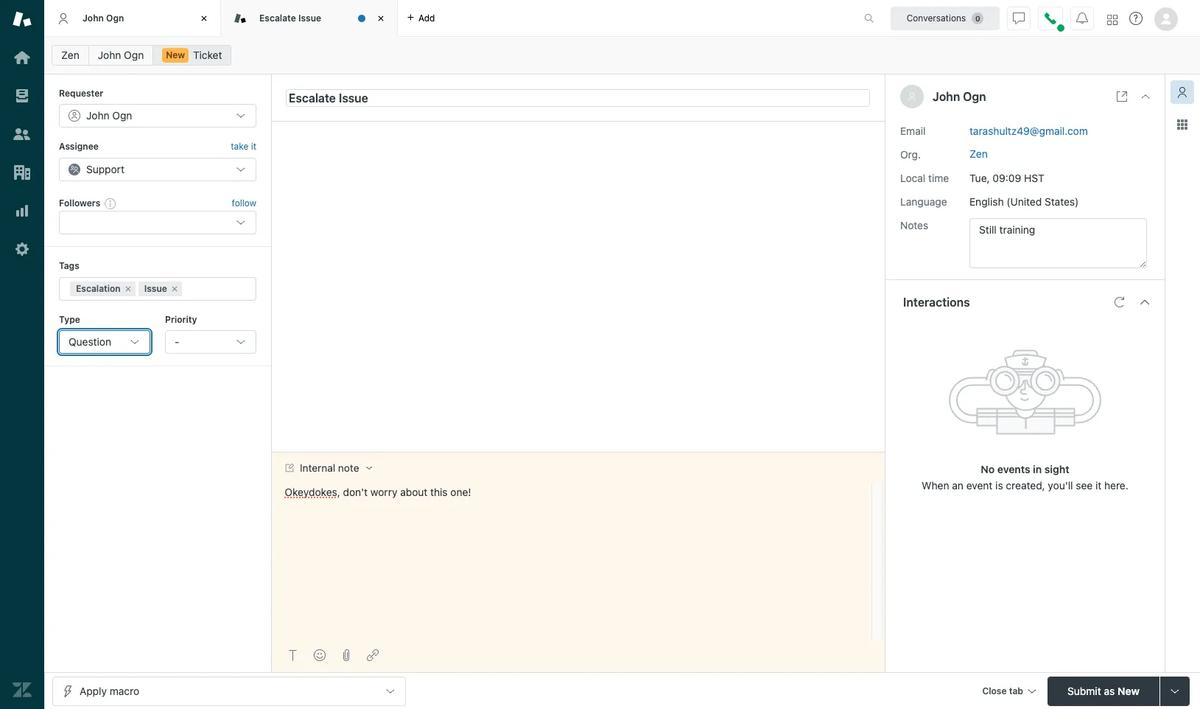 Task type: locate. For each thing, give the bounding box(es) containing it.
it right take
[[251, 141, 257, 152]]

john up john ogn link on the top left of the page
[[83, 12, 104, 23]]

issue right escalate on the left
[[299, 12, 321, 23]]

john ogn up john ogn link on the top left of the page
[[83, 12, 124, 23]]

zen
[[61, 49, 79, 61], [970, 147, 988, 160]]

issue
[[299, 12, 321, 23], [144, 283, 167, 294]]

0 horizontal spatial zen
[[61, 49, 79, 61]]

see
[[1076, 479, 1093, 491]]

escalate issue
[[259, 12, 321, 23]]

sight
[[1045, 463, 1070, 475]]

1 vertical spatial issue
[[144, 283, 167, 294]]

internal note
[[300, 462, 359, 474]]

tue,
[[970, 171, 990, 184]]

minimize composer image
[[572, 446, 584, 458]]

1 horizontal spatial it
[[1096, 479, 1102, 491]]

john down requester
[[86, 109, 110, 122]]

john ogn down requester
[[86, 109, 132, 122]]

new left ticket
[[166, 49, 185, 60]]

okeydokes, don't worry about this one!
[[285, 486, 471, 498]]

macro
[[110, 684, 139, 697]]

john ogn tab
[[44, 0, 221, 37]]

user image
[[908, 92, 917, 101]]

0 horizontal spatial it
[[251, 141, 257, 152]]

ogn inside tab
[[106, 12, 124, 23]]

ogn
[[106, 12, 124, 23], [124, 49, 144, 61], [964, 90, 987, 103], [112, 109, 132, 122]]

john ogn
[[83, 12, 124, 23], [98, 49, 144, 61], [933, 90, 987, 103], [86, 109, 132, 122]]

zendesk image
[[13, 680, 32, 700]]

ogn down john ogn tab
[[124, 49, 144, 61]]

it
[[251, 141, 257, 152], [1096, 479, 1102, 491]]

local time
[[901, 171, 950, 184]]

close image
[[197, 11, 212, 26], [1140, 91, 1152, 102]]

customer context image
[[1177, 86, 1189, 98]]

new
[[166, 49, 185, 60], [1118, 684, 1140, 697]]

0 horizontal spatial zen link
[[52, 45, 89, 66]]

take it button
[[231, 140, 257, 155]]

john inside requester element
[[86, 109, 110, 122]]

one!
[[451, 486, 471, 498]]

is
[[996, 479, 1004, 491]]

zen link up requester
[[52, 45, 89, 66]]

issue inside tab
[[299, 12, 321, 23]]

zen up tue,
[[970, 147, 988, 160]]

john down john ogn tab
[[98, 49, 121, 61]]

it inside no events in sight when an event is created, you'll see it here.
[[1096, 479, 1102, 491]]

created,
[[1007, 479, 1046, 491]]

assignee
[[59, 141, 99, 152]]

event
[[967, 479, 993, 491]]

info on adding followers image
[[105, 198, 117, 209]]

apply
[[80, 684, 107, 697]]

1 horizontal spatial close image
[[1140, 91, 1152, 102]]

question button
[[59, 330, 150, 354]]

issue left remove image
[[144, 283, 167, 294]]

it right "see"
[[1096, 479, 1102, 491]]

this
[[431, 486, 448, 498]]

displays possible ticket submission types image
[[1170, 685, 1182, 697]]

escalate
[[259, 12, 296, 23]]

0 vertical spatial close image
[[197, 11, 212, 26]]

1 vertical spatial zen
[[970, 147, 988, 160]]

organizations image
[[13, 163, 32, 182]]

main element
[[0, 0, 44, 709]]

0 horizontal spatial close image
[[197, 11, 212, 26]]

zen link
[[52, 45, 89, 66], [970, 147, 988, 160]]

john right user image
[[933, 90, 961, 103]]

type
[[59, 314, 80, 325]]

admin image
[[13, 240, 32, 259]]

1 horizontal spatial zen
[[970, 147, 988, 160]]

get help image
[[1130, 12, 1143, 25]]

english (united states)
[[970, 195, 1079, 208]]

john ogn right user image
[[933, 90, 987, 103]]

new right the as
[[1118, 684, 1140, 697]]

1 vertical spatial it
[[1096, 479, 1102, 491]]

close image up ticket
[[197, 11, 212, 26]]

zendesk support image
[[13, 10, 32, 29]]

assignee element
[[59, 158, 257, 181]]

0 vertical spatial zen link
[[52, 45, 89, 66]]

notifications image
[[1077, 12, 1089, 24]]

0 horizontal spatial issue
[[144, 283, 167, 294]]

john ogn down john ogn tab
[[98, 49, 144, 61]]

okeydokes,
[[285, 486, 340, 498]]

1 horizontal spatial issue
[[299, 12, 321, 23]]

conversations button
[[891, 6, 1000, 30]]

ogn up support
[[112, 109, 132, 122]]

events
[[998, 463, 1031, 475]]

get started image
[[13, 48, 32, 67]]

ogn up john ogn link on the top left of the page
[[106, 12, 124, 23]]

0 horizontal spatial new
[[166, 49, 185, 60]]

ogn inside requester element
[[112, 109, 132, 122]]

0 vertical spatial new
[[166, 49, 185, 60]]

question
[[69, 335, 111, 348]]

remove image
[[170, 284, 179, 293]]

1 vertical spatial zen link
[[970, 147, 988, 160]]

zen link up tue,
[[970, 147, 988, 160]]

0 vertical spatial issue
[[299, 12, 321, 23]]

interactions
[[904, 295, 971, 309]]

Internal note composer text field
[[279, 484, 868, 515]]

close image
[[374, 11, 388, 26]]

0 vertical spatial it
[[251, 141, 257, 152]]

reporting image
[[13, 201, 32, 220]]

worry
[[371, 486, 398, 498]]

apps image
[[1177, 119, 1189, 130]]

zen up requester
[[61, 49, 79, 61]]

views image
[[13, 86, 32, 105]]

tab
[[1010, 685, 1024, 696]]

1 vertical spatial new
[[1118, 684, 1140, 697]]

0 vertical spatial zen
[[61, 49, 79, 61]]

button displays agent's chat status as invisible. image
[[1014, 12, 1025, 24]]

- button
[[165, 330, 257, 354]]

john
[[83, 12, 104, 23], [98, 49, 121, 61], [933, 90, 961, 103], [86, 109, 110, 122]]

remove image
[[124, 284, 132, 293]]

zendesk products image
[[1108, 14, 1118, 25]]

org.
[[901, 148, 921, 160]]

john inside tab
[[83, 12, 104, 23]]

conversations
[[907, 12, 967, 23]]

1 vertical spatial close image
[[1140, 91, 1152, 102]]

close image right view more details icon
[[1140, 91, 1152, 102]]

notes
[[901, 219, 929, 231]]

here.
[[1105, 479, 1129, 491]]

submit as new
[[1068, 684, 1140, 697]]



Task type: describe. For each thing, give the bounding box(es) containing it.
note
[[338, 462, 359, 474]]

john ogn inside secondary element
[[98, 49, 144, 61]]

close image inside john ogn tab
[[197, 11, 212, 26]]

add attachment image
[[341, 649, 352, 661]]

no events in sight when an event is created, you'll see it here.
[[922, 463, 1129, 491]]

1 horizontal spatial zen link
[[970, 147, 988, 160]]

in
[[1034, 463, 1043, 475]]

tarashultz49@gmail.com
[[970, 124, 1089, 137]]

user image
[[910, 93, 916, 101]]

close
[[983, 685, 1007, 696]]

no
[[981, 463, 995, 475]]

support
[[86, 163, 125, 175]]

ticket
[[193, 49, 222, 61]]

when
[[922, 479, 950, 491]]

new inside secondary element
[[166, 49, 185, 60]]

john ogn link
[[88, 45, 154, 66]]

time
[[929, 171, 950, 184]]

take it
[[231, 141, 257, 152]]

format text image
[[287, 649, 299, 661]]

escalation
[[76, 283, 121, 294]]

close tab
[[983, 685, 1024, 696]]

john inside secondary element
[[98, 49, 121, 61]]

internal
[[300, 462, 336, 474]]

english
[[970, 195, 1004, 208]]

Subject field
[[286, 89, 871, 107]]

view more details image
[[1117, 91, 1129, 102]]

follow button
[[232, 197, 257, 210]]

secondary element
[[44, 41, 1201, 70]]

(united
[[1007, 195, 1042, 208]]

about
[[400, 486, 428, 498]]

followers element
[[59, 211, 257, 235]]

john ogn inside requester element
[[86, 109, 132, 122]]

1 horizontal spatial new
[[1118, 684, 1140, 697]]

states)
[[1045, 195, 1079, 208]]

as
[[1105, 684, 1115, 697]]

internal note button
[[272, 453, 384, 484]]

tue, 09:09 hst
[[970, 171, 1045, 184]]

local
[[901, 171, 926, 184]]

take
[[231, 141, 249, 152]]

don't
[[343, 486, 368, 498]]

priority
[[165, 314, 197, 325]]

tags
[[59, 260, 79, 271]]

Still training text field
[[970, 218, 1148, 268]]

insert emojis image
[[314, 649, 326, 661]]

requester element
[[59, 104, 257, 128]]

tabs tab list
[[44, 0, 849, 37]]

09:09
[[993, 171, 1022, 184]]

customers image
[[13, 125, 32, 144]]

john ogn inside tab
[[83, 12, 124, 23]]

apply macro
[[80, 684, 139, 697]]

submit
[[1068, 684, 1102, 697]]

an
[[953, 479, 964, 491]]

add
[[419, 12, 435, 23]]

followers
[[59, 197, 100, 208]]

email
[[901, 124, 926, 137]]

zen inside secondary element
[[61, 49, 79, 61]]

ogn right user image
[[964, 90, 987, 103]]

it inside the take it button
[[251, 141, 257, 152]]

hst
[[1025, 171, 1045, 184]]

-
[[175, 335, 179, 348]]

requester
[[59, 88, 103, 99]]

you'll
[[1049, 479, 1074, 491]]

language
[[901, 195, 948, 208]]

add button
[[398, 0, 444, 36]]

add link (cmd k) image
[[367, 649, 379, 661]]

follow
[[232, 198, 257, 209]]

escalate issue tab
[[221, 0, 398, 37]]

ogn inside secondary element
[[124, 49, 144, 61]]

zen link inside secondary element
[[52, 45, 89, 66]]

close tab button
[[976, 676, 1042, 708]]



Task type: vqa. For each thing, say whether or not it's contained in the screenshot.
Local
yes



